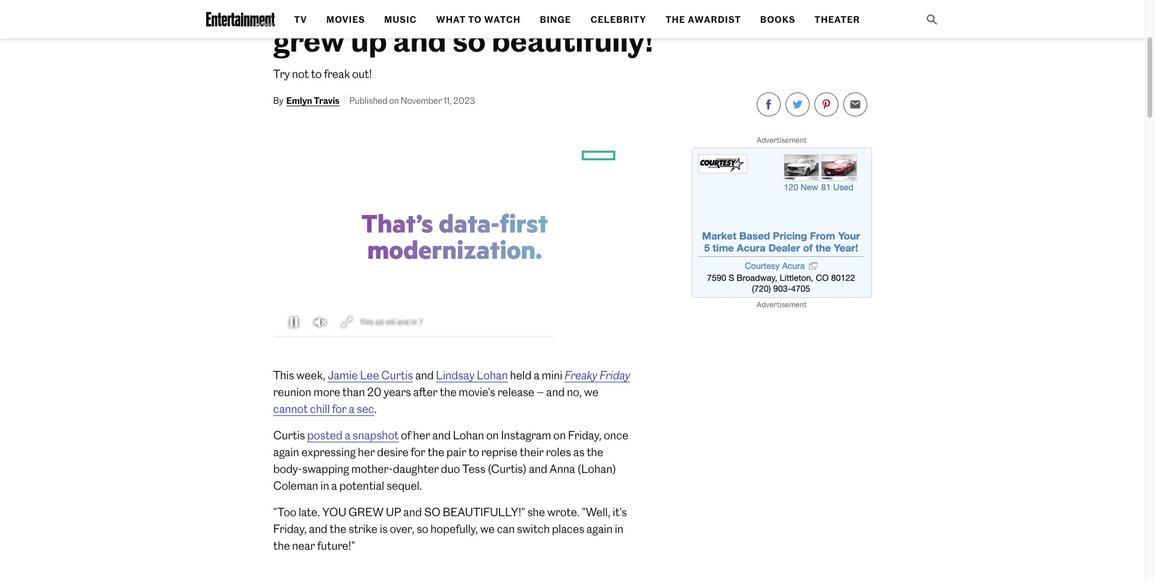 Task type: describe. For each thing, give the bounding box(es) containing it.
freaky
[[565, 369, 597, 383]]

jamie lee curtis link
[[328, 369, 413, 383]]

what
[[436, 14, 466, 25]]

advertisement region
[[692, 148, 872, 298]]

places
[[552, 523, 584, 537]]

what to watch link
[[436, 14, 521, 25]]

books
[[760, 14, 796, 25]]

no,
[[567, 386, 582, 399]]

lohan inside this week, jamie lee curtis and lindsay lohan held a mini freaky friday reunion more than 20 years after the movie's release — and no, we cannot chill for a sec .
[[477, 369, 508, 383]]

more
[[314, 386, 340, 399]]

wrote.
[[547, 506, 580, 520]]

again inside of her and lohan on instagram on friday, once again expressing her desire for the pair to reprise their roles as the body-swapping mother-daughter duo tess (curtis) and anna (lohan) coleman in a potential sequel.
[[273, 446, 299, 460]]

and inside : 'you grew up and so beautifully!'
[[393, 23, 446, 59]]

beautifully!'
[[492, 23, 661, 59]]

home image
[[206, 12, 275, 26]]

for inside of her and lohan on instagram on friday, once again expressing her desire for the pair to reprise their roles as the body-swapping mother-daughter duo tess (curtis) and anna (lohan) coleman in a potential sequel.
[[411, 446, 425, 460]]

1 vertical spatial her
[[358, 446, 375, 460]]

desire
[[377, 446, 409, 460]]

posted
[[307, 429, 343, 443]]

(curtis)
[[488, 463, 527, 476]]

expressing
[[301, 446, 356, 460]]

reunion
[[273, 386, 311, 399]]

the left 'near'
[[273, 540, 290, 553]]

by emlyn travis
[[273, 96, 340, 107]]

tv
[[294, 14, 307, 25]]

a inside of her and lohan on instagram on friday, once again expressing her desire for the pair to reprise their roles as the body-swapping mother-daughter duo tess (curtis) and anna (lohan) coleman in a potential sequel.
[[331, 479, 337, 493]]

video player application
[[273, 136, 634, 339]]

so
[[424, 506, 441, 520]]

11,
[[444, 96, 452, 107]]

emlyn travis link
[[286, 96, 340, 107]]

we inside this week, jamie lee curtis and lindsay lohan held a mini freaky friday reunion more than 20 years after the movie's release — and no, we cannot chill for a sec .
[[584, 386, 599, 399]]

watch
[[484, 14, 521, 25]]

1 horizontal spatial her
[[413, 429, 430, 443]]

what to watch
[[436, 14, 521, 25]]

the inside this week, jamie lee curtis and lindsay lohan held a mini freaky friday reunion more than 20 years after the movie's release — and no, we cannot chill for a sec .
[[440, 386, 457, 399]]

movies link
[[327, 14, 365, 25]]

binge
[[540, 14, 571, 25]]

future!"
[[317, 540, 355, 553]]

1 horizontal spatial on
[[486, 429, 499, 443]]

tess
[[462, 463, 486, 476]]

music
[[384, 14, 417, 25]]

sec
[[357, 403, 374, 416]]

20
[[367, 386, 382, 399]]

movie's
[[459, 386, 495, 399]]

snapshot
[[353, 429, 399, 443]]

pair
[[447, 446, 466, 460]]

to inside of her and lohan on instagram on friday, once again expressing her desire for the pair to reprise their roles as the body-swapping mother-daughter duo tess (curtis) and anna (lohan) coleman in a potential sequel.
[[468, 446, 479, 460]]

curtis posted a snapshot
[[273, 429, 399, 443]]

is
[[380, 523, 388, 537]]

published
[[349, 96, 388, 107]]

their
[[520, 446, 544, 460]]

coleman
[[273, 479, 318, 493]]

chill
[[310, 403, 330, 416]]

again inside "too late. you grew up and so beautifully!" she wrote. "well, it's friday, and the strike is over, so hopefully, we can switch places again in the near future!"
[[587, 523, 613, 537]]

strike
[[349, 523, 378, 537]]

try
[[273, 67, 290, 81]]

to
[[468, 14, 482, 25]]

"too
[[273, 506, 296, 520]]

music link
[[384, 14, 417, 25]]

reprise
[[481, 446, 518, 460]]

0 horizontal spatial curtis
[[273, 429, 305, 443]]

you
[[322, 506, 346, 520]]

search image
[[925, 13, 939, 27]]

roles
[[546, 446, 571, 460]]

awardist
[[688, 14, 741, 25]]

a left the sec
[[349, 403, 355, 416]]

up
[[386, 506, 401, 520]]

november
[[401, 96, 442, 107]]

the left pair
[[428, 446, 444, 460]]

in inside of her and lohan on instagram on friday, once again expressing her desire for the pair to reprise their roles as the body-swapping mother-daughter duo tess (curtis) and anna (lohan) coleman in a potential sequel.
[[321, 479, 329, 493]]

: 'you grew up and so beautifully!'
[[273, 0, 861, 59]]

published on november 11, 2023
[[349, 96, 475, 107]]

instagram
[[501, 429, 551, 443]]

out!
[[352, 67, 372, 81]]

release
[[498, 386, 535, 399]]

friday, inside of her and lohan on instagram on friday, once again expressing her desire for the pair to reprise their roles as the body-swapping mother-daughter duo tess (curtis) and anna (lohan) coleman in a potential sequel.
[[568, 429, 602, 443]]

we inside "too late. you grew up and so beautifully!" she wrote. "well, it's friday, and the strike is over, so hopefully, we can switch places again in the near future!"
[[480, 523, 495, 537]]

beautifully!"
[[443, 506, 525, 520]]

friday, inside "too late. you grew up and so beautifully!" she wrote. "well, it's friday, and the strike is over, so hopefully, we can switch places again in the near future!"
[[273, 523, 307, 537]]

celebrity link
[[591, 14, 647, 25]]

.
[[374, 403, 377, 416]]

body-
[[273, 463, 302, 476]]

not
[[292, 67, 309, 81]]



Task type: vqa. For each thing, say whether or not it's contained in the screenshot.
The at right
yes



Task type: locate. For each thing, give the bounding box(es) containing it.
duo
[[441, 463, 460, 476]]

so
[[453, 23, 486, 59], [417, 523, 428, 537]]

by
[[273, 96, 283, 107]]

so inside : 'you grew up and so beautifully!'
[[453, 23, 486, 59]]

lindsay lohan link
[[436, 369, 508, 383]]

we right no,
[[584, 386, 599, 399]]

0 horizontal spatial for
[[332, 403, 347, 416]]

0 horizontal spatial friday,
[[273, 523, 307, 537]]

books link
[[760, 14, 796, 25]]

mother-
[[351, 463, 393, 476]]

over,
[[390, 523, 415, 537]]

0 vertical spatial for
[[332, 403, 347, 416]]

1 horizontal spatial friday,
[[568, 429, 602, 443]]

a left mini
[[534, 369, 540, 383]]

held
[[510, 369, 532, 383]]

potential
[[339, 479, 384, 493]]

0 horizontal spatial her
[[358, 446, 375, 460]]

this
[[273, 369, 294, 383]]

on up reprise
[[486, 429, 499, 443]]

theater
[[815, 14, 860, 25]]

a down swapping
[[331, 479, 337, 493]]

1 vertical spatial for
[[411, 446, 425, 460]]

once
[[604, 429, 629, 443]]

0 horizontal spatial in
[[321, 479, 329, 493]]

0 horizontal spatial so
[[417, 523, 428, 537]]

near
[[292, 540, 315, 553]]

the down lindsay
[[440, 386, 457, 399]]

a
[[534, 369, 540, 383], [349, 403, 355, 416], [345, 429, 351, 443], [331, 479, 337, 493]]

lohan up pair
[[453, 429, 484, 443]]

of
[[401, 429, 411, 443]]

curtis down cannot
[[273, 429, 305, 443]]

1 vertical spatial lohan
[[453, 429, 484, 443]]

the right as
[[587, 446, 604, 460]]

grew
[[273, 23, 345, 59]]

up
[[351, 23, 387, 59]]

0 vertical spatial again
[[273, 446, 299, 460]]

1 horizontal spatial to
[[468, 446, 479, 460]]

"well,
[[582, 506, 611, 520]]

friday, down "too at the left bottom of page
[[273, 523, 307, 537]]

to
[[311, 67, 322, 81], [468, 446, 479, 460]]

celebrity
[[591, 14, 647, 25]]

1 horizontal spatial curtis
[[381, 369, 413, 383]]

the awardist link
[[666, 14, 741, 25]]

lohan up movie's
[[477, 369, 508, 383]]

emlyn
[[286, 96, 312, 107]]

hopefully,
[[431, 523, 478, 537]]

binge link
[[540, 14, 571, 25]]

'you
[[801, 0, 861, 28]]

0 vertical spatial curtis
[[381, 369, 413, 383]]

0 vertical spatial her
[[413, 429, 430, 443]]

2 horizontal spatial on
[[553, 429, 566, 443]]

0 horizontal spatial we
[[480, 523, 495, 537]]

switch
[[517, 523, 550, 537]]

on
[[389, 96, 399, 107], [486, 429, 499, 443], [553, 429, 566, 443]]

on right published
[[389, 96, 399, 107]]

after
[[413, 386, 438, 399]]

than
[[342, 386, 365, 399]]

again up body-
[[273, 446, 299, 460]]

1 vertical spatial to
[[468, 446, 479, 460]]

lohan
[[477, 369, 508, 383], [453, 429, 484, 443]]

1 vertical spatial again
[[587, 523, 613, 537]]

we down beautifully!"
[[480, 523, 495, 537]]

to right not at the left of the page
[[311, 67, 322, 81]]

tv link
[[294, 14, 307, 25]]

try not to freak out!
[[273, 67, 372, 81]]

the awardist
[[666, 14, 741, 25]]

we
[[584, 386, 599, 399], [480, 523, 495, 537]]

1 horizontal spatial we
[[584, 386, 599, 399]]

2023
[[453, 96, 475, 107]]

curtis up years
[[381, 369, 413, 383]]

a right the posted
[[345, 429, 351, 443]]

0 vertical spatial in
[[321, 479, 329, 493]]

(lohan)
[[578, 463, 616, 476]]

1 vertical spatial so
[[417, 523, 428, 537]]

her right of
[[413, 429, 430, 443]]

—
[[537, 386, 544, 399]]

freaky friday link
[[565, 369, 630, 383]]

travis
[[314, 96, 340, 107]]

1 horizontal spatial so
[[453, 23, 486, 59]]

1 vertical spatial friday,
[[273, 523, 307, 537]]

friday, up as
[[568, 429, 602, 443]]

theater link
[[815, 14, 860, 25]]

again down the "well,
[[587, 523, 613, 537]]

and
[[393, 23, 446, 59], [415, 369, 434, 383], [546, 386, 565, 399], [432, 429, 451, 443], [529, 463, 547, 476], [403, 506, 422, 520], [309, 523, 328, 537]]

jamie
[[328, 369, 358, 383]]

so inside "too late. you grew up and so beautifully!" she wrote. "well, it's friday, and the strike is over, so hopefully, we can switch places again in the near future!"
[[417, 523, 428, 537]]

the up future!"
[[330, 523, 346, 537]]

freak
[[324, 67, 350, 81]]

for right chill
[[332, 403, 347, 416]]

1 horizontal spatial again
[[587, 523, 613, 537]]

late.
[[299, 506, 320, 520]]

0 horizontal spatial to
[[311, 67, 322, 81]]

in down swapping
[[321, 479, 329, 493]]

grew
[[349, 506, 384, 520]]

this week, jamie lee curtis and lindsay lohan held a mini freaky friday reunion more than 20 years after the movie's release — and no, we cannot chill for a sec .
[[273, 369, 630, 416]]

her up mother- on the bottom
[[358, 446, 375, 460]]

1 vertical spatial we
[[480, 523, 495, 537]]

for
[[332, 403, 347, 416], [411, 446, 425, 460]]

cannot chill for a sec link
[[273, 403, 374, 416]]

movies
[[327, 14, 365, 25]]

0 vertical spatial friday,
[[568, 429, 602, 443]]

lee
[[360, 369, 379, 383]]

week,
[[296, 369, 325, 383]]

1 horizontal spatial for
[[411, 446, 425, 460]]

0 horizontal spatial again
[[273, 446, 299, 460]]

in down it's at the right
[[615, 523, 624, 537]]

friday,
[[568, 429, 602, 443], [273, 523, 307, 537]]

0 vertical spatial so
[[453, 23, 486, 59]]

1 vertical spatial curtis
[[273, 429, 305, 443]]

posted a snapshot link
[[307, 429, 399, 443]]

:
[[786, 0, 795, 28]]

in inside "too late. you grew up and so beautifully!" she wrote. "well, it's friday, and the strike is over, so hopefully, we can switch places again in the near future!"
[[615, 523, 624, 537]]

as
[[573, 446, 585, 460]]

the
[[440, 386, 457, 399], [428, 446, 444, 460], [587, 446, 604, 460], [330, 523, 346, 537], [273, 540, 290, 553]]

curtis
[[381, 369, 413, 383], [273, 429, 305, 443]]

to up 'tess'
[[468, 446, 479, 460]]

unmute button group
[[307, 309, 333, 336]]

anna
[[550, 463, 575, 476]]

lindsay
[[436, 369, 475, 383]]

on up roles
[[553, 429, 566, 443]]

for inside this week, jamie lee curtis and lindsay lohan held a mini freaky friday reunion more than 20 years after the movie's release — and no, we cannot chill for a sec .
[[332, 403, 347, 416]]

daughter
[[393, 463, 439, 476]]

0 vertical spatial to
[[311, 67, 322, 81]]

she
[[528, 506, 545, 520]]

for up daughter
[[411, 446, 425, 460]]

0 vertical spatial we
[[584, 386, 599, 399]]

0 vertical spatial lohan
[[477, 369, 508, 383]]

1 horizontal spatial in
[[615, 523, 624, 537]]

0 horizontal spatial on
[[389, 96, 399, 107]]

lohan inside of her and lohan on instagram on friday, once again expressing her desire for the pair to reprise their roles as the body-swapping mother-daughter duo tess (curtis) and anna (lohan) coleman in a potential sequel.
[[453, 429, 484, 443]]

her
[[413, 429, 430, 443], [358, 446, 375, 460]]

of her and lohan on instagram on friday, once again expressing her desire for the pair to reprise their roles as the body-swapping mother-daughter duo tess (curtis) and anna (lohan) coleman in a potential sequel.
[[273, 429, 629, 493]]

years
[[384, 386, 411, 399]]

curtis inside this week, jamie lee curtis and lindsay lohan held a mini freaky friday reunion more than 20 years after the movie's release — and no, we cannot chill for a sec .
[[381, 369, 413, 383]]

1 vertical spatial in
[[615, 523, 624, 537]]

mini
[[542, 369, 563, 383]]



